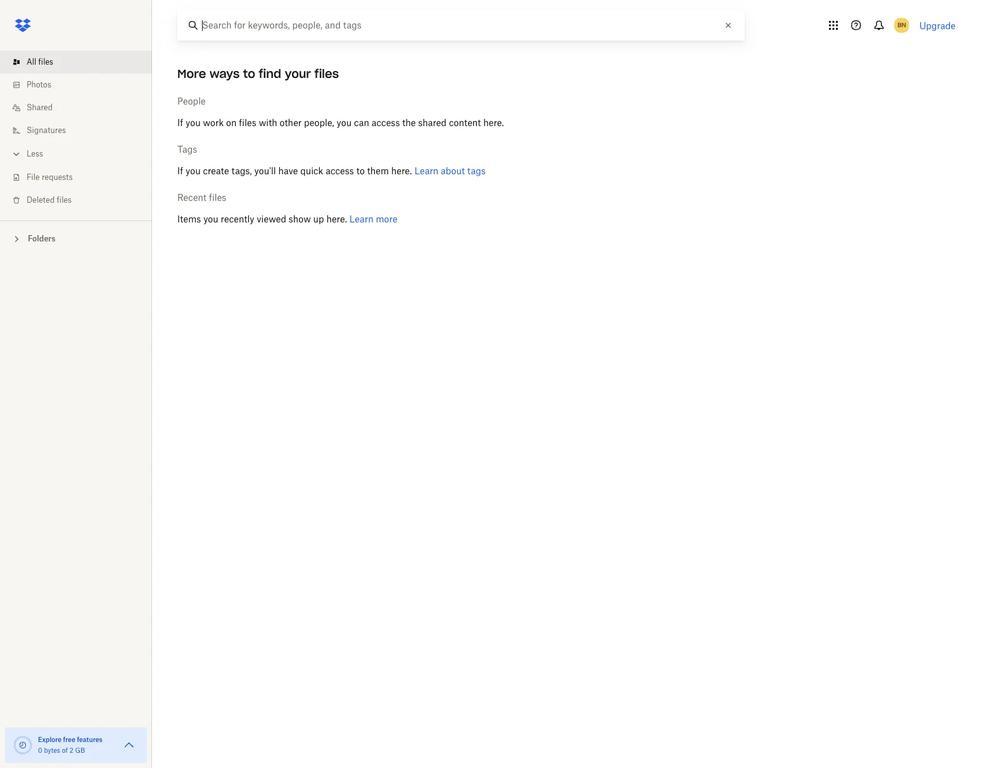 Task type: locate. For each thing, give the bounding box(es) containing it.
work
[[203, 119, 224, 128]]

to left "find"
[[243, 67, 255, 81]]

0 vertical spatial if
[[177, 119, 183, 128]]

signatures
[[27, 127, 66, 134]]

to
[[243, 67, 255, 81], [357, 167, 365, 176]]

viewed
[[257, 215, 286, 224]]

files inside list item
[[38, 58, 53, 66]]

1 if from the top
[[177, 119, 183, 128]]

0 horizontal spatial to
[[243, 67, 255, 81]]

more
[[376, 215, 398, 224]]

all files
[[27, 58, 53, 66]]

you right items
[[204, 215, 219, 224]]

tags
[[177, 146, 197, 155]]

you'll
[[254, 167, 276, 176]]

here. right them
[[392, 167, 412, 176]]

people
[[177, 98, 206, 106]]

list
[[0, 43, 152, 221]]

1 horizontal spatial learn
[[415, 167, 439, 176]]

quota usage element
[[13, 735, 33, 755]]

gb
[[75, 748, 85, 754]]

0 horizontal spatial here.
[[327, 215, 347, 224]]

1 vertical spatial to
[[357, 167, 365, 176]]

you
[[186, 119, 201, 128], [337, 119, 352, 128], [186, 167, 201, 176], [204, 215, 219, 224]]

content
[[449, 119, 481, 128]]

files right all
[[38, 58, 53, 66]]

here.
[[484, 119, 504, 128], [392, 167, 412, 176], [327, 215, 347, 224]]

here. right the content
[[484, 119, 504, 128]]

learn left more at left
[[350, 215, 374, 224]]

2 if from the top
[[177, 167, 183, 176]]

deleted files link
[[10, 189, 152, 212]]

you for tags,
[[186, 167, 201, 176]]

1 vertical spatial if
[[177, 167, 183, 176]]

up
[[313, 215, 324, 224]]

access left the
[[372, 119, 400, 128]]

if
[[177, 119, 183, 128], [177, 167, 183, 176]]

1 horizontal spatial here.
[[392, 167, 412, 176]]

you down tags
[[186, 167, 201, 176]]

with
[[259, 119, 277, 128]]

0 horizontal spatial learn
[[350, 215, 374, 224]]

to left them
[[357, 167, 365, 176]]

photos
[[27, 81, 51, 89]]

0 vertical spatial here.
[[484, 119, 504, 128]]

shared link
[[10, 96, 152, 119]]

on
[[226, 119, 237, 128]]

files right recent
[[209, 194, 226, 203]]

learn left the about
[[415, 167, 439, 176]]

if down people
[[177, 119, 183, 128]]

0 vertical spatial learn
[[415, 167, 439, 176]]

access right quick
[[326, 167, 354, 176]]

folders
[[28, 234, 55, 243]]

show
[[289, 215, 311, 224]]

files right on
[[239, 119, 257, 128]]

files
[[38, 58, 53, 66], [315, 67, 339, 81], [239, 119, 257, 128], [209, 194, 226, 203], [57, 196, 72, 204]]

recent files
[[177, 194, 226, 203]]

tags
[[468, 167, 486, 176]]

if down tags
[[177, 167, 183, 176]]

you left work
[[186, 119, 201, 128]]

learn about tags link
[[412, 167, 486, 176]]

learn
[[415, 167, 439, 176], [350, 215, 374, 224]]

0 vertical spatial access
[[372, 119, 400, 128]]

files right deleted
[[57, 196, 72, 204]]

1 horizontal spatial access
[[372, 119, 400, 128]]

2 horizontal spatial here.
[[484, 119, 504, 128]]

explore
[[38, 736, 62, 743]]

list containing all files
[[0, 43, 152, 221]]

1 vertical spatial access
[[326, 167, 354, 176]]

the
[[403, 119, 416, 128]]

access
[[372, 119, 400, 128], [326, 167, 354, 176]]

here. right up
[[327, 215, 347, 224]]

you for viewed
[[204, 215, 219, 224]]

all files link
[[10, 51, 152, 74]]

tags,
[[232, 167, 252, 176]]

learn more link
[[350, 215, 398, 224]]

ways
[[210, 67, 240, 81]]

your
[[285, 67, 311, 81]]



Task type: vqa. For each thing, say whether or not it's contained in the screenshot.
Search In Folder "Dropbox" TEXT BOX
yes



Task type: describe. For each thing, give the bounding box(es) containing it.
upgrade link
[[920, 20, 956, 31]]

deleted files
[[27, 196, 72, 204]]

find
[[259, 67, 281, 81]]

less image
[[10, 148, 23, 160]]

quick
[[301, 167, 323, 176]]

if you work on files with other people, you can access the shared content here.
[[177, 119, 504, 128]]

1 vertical spatial here.
[[392, 167, 412, 176]]

less
[[27, 150, 43, 158]]

of
[[62, 748, 68, 754]]

explore free features 0 bytes of 2 gb
[[38, 736, 103, 754]]

0 vertical spatial to
[[243, 67, 255, 81]]

0
[[38, 748, 42, 754]]

people,
[[304, 119, 334, 128]]

all
[[27, 58, 36, 66]]

2 vertical spatial here.
[[327, 215, 347, 224]]

other
[[280, 119, 302, 128]]

photos link
[[10, 74, 152, 96]]

Search in folder "Dropbox" text field
[[202, 18, 719, 32]]

features
[[77, 736, 103, 743]]

can
[[354, 119, 369, 128]]

0 horizontal spatial access
[[326, 167, 354, 176]]

free
[[63, 736, 75, 743]]

file
[[27, 174, 40, 181]]

if for if you work on files with other people, you can access the shared content here.
[[177, 119, 183, 128]]

you for on
[[186, 119, 201, 128]]

files for deleted files
[[57, 196, 72, 204]]

deleted
[[27, 196, 55, 204]]

more ways to find your files
[[177, 67, 339, 81]]

shared
[[418, 119, 447, 128]]

items
[[177, 215, 201, 224]]

file requests link
[[10, 166, 152, 189]]

bn button
[[892, 15, 912, 35]]

all files list item
[[0, 51, 152, 74]]

bytes
[[44, 748, 60, 754]]

about
[[441, 167, 465, 176]]

file requests
[[27, 174, 73, 181]]

shared
[[27, 104, 53, 112]]

them
[[367, 167, 389, 176]]

1 vertical spatial learn
[[350, 215, 374, 224]]

recent
[[177, 194, 207, 203]]

more
[[177, 67, 206, 81]]

2
[[70, 748, 73, 754]]

files for recent files
[[209, 194, 226, 203]]

signatures link
[[10, 119, 152, 142]]

requests
[[42, 174, 73, 181]]

if you create tags, you'll have quick access to them here. learn about tags
[[177, 167, 486, 176]]

1 horizontal spatial to
[[357, 167, 365, 176]]

have
[[278, 167, 298, 176]]

recently
[[221, 215, 255, 224]]

if for if you create tags, you'll have quick access to them here. learn about tags
[[177, 167, 183, 176]]

files for all files
[[38, 58, 53, 66]]

you left can
[[337, 119, 352, 128]]

create
[[203, 167, 229, 176]]

folders button
[[0, 229, 152, 248]]

files right the your
[[315, 67, 339, 81]]

dropbox image
[[10, 13, 35, 38]]

bn
[[898, 21, 907, 29]]

upgrade
[[920, 20, 956, 31]]

items you recently viewed show up here. learn more
[[177, 215, 398, 224]]



